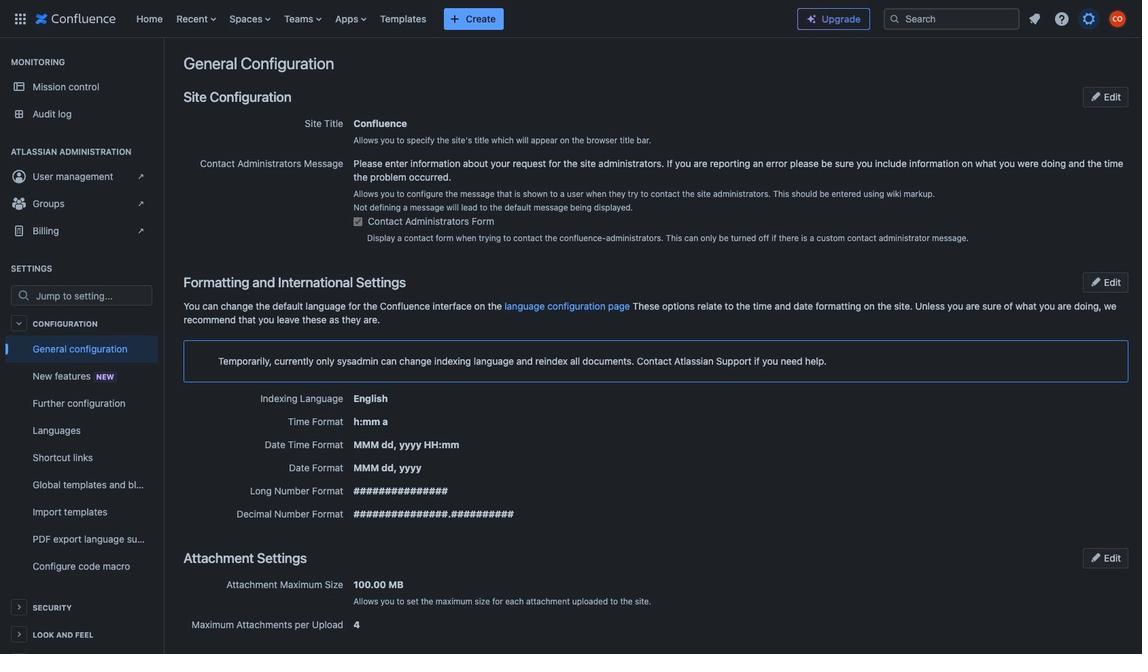 Task type: vqa. For each thing, say whether or not it's contained in the screenshot.
region
yes



Task type: describe. For each thing, give the bounding box(es) containing it.
small image
[[1091, 553, 1101, 564]]

search image
[[889, 13, 900, 24]]

2 small image from the top
[[1091, 277, 1101, 288]]

list for premium icon
[[1022, 6, 1134, 31]]

appswitcher icon image
[[12, 11, 29, 27]]

collapse sidebar image
[[148, 45, 178, 72]]



Task type: locate. For each thing, give the bounding box(es) containing it.
small image
[[1091, 91, 1101, 102], [1091, 277, 1101, 288]]

region
[[5, 336, 158, 581]]

help icon image
[[1054, 11, 1070, 27]]

1 vertical spatial small image
[[1091, 277, 1101, 288]]

0 horizontal spatial list
[[129, 0, 786, 38]]

1 small image from the top
[[1091, 91, 1101, 102]]

Search field
[[884, 8, 1020, 30]]

0 vertical spatial small image
[[1091, 91, 1101, 102]]

None search field
[[884, 8, 1020, 30]]

notification icon image
[[1026, 11, 1043, 27]]

None checkbox
[[353, 217, 362, 226]]

list for appswitcher icon
[[129, 0, 786, 38]]

1 horizontal spatial list
[[1022, 6, 1134, 31]]

settings icon image
[[1081, 11, 1097, 27]]

main content
[[163, 38, 1142, 52]]

Settings Search field
[[32, 286, 152, 305]]

list
[[129, 0, 786, 38], [1022, 6, 1134, 31]]

banner
[[0, 0, 1142, 41]]

premium image
[[806, 14, 817, 24]]

global element
[[8, 0, 786, 38]]

confluence image
[[35, 11, 116, 27], [35, 11, 116, 27]]



